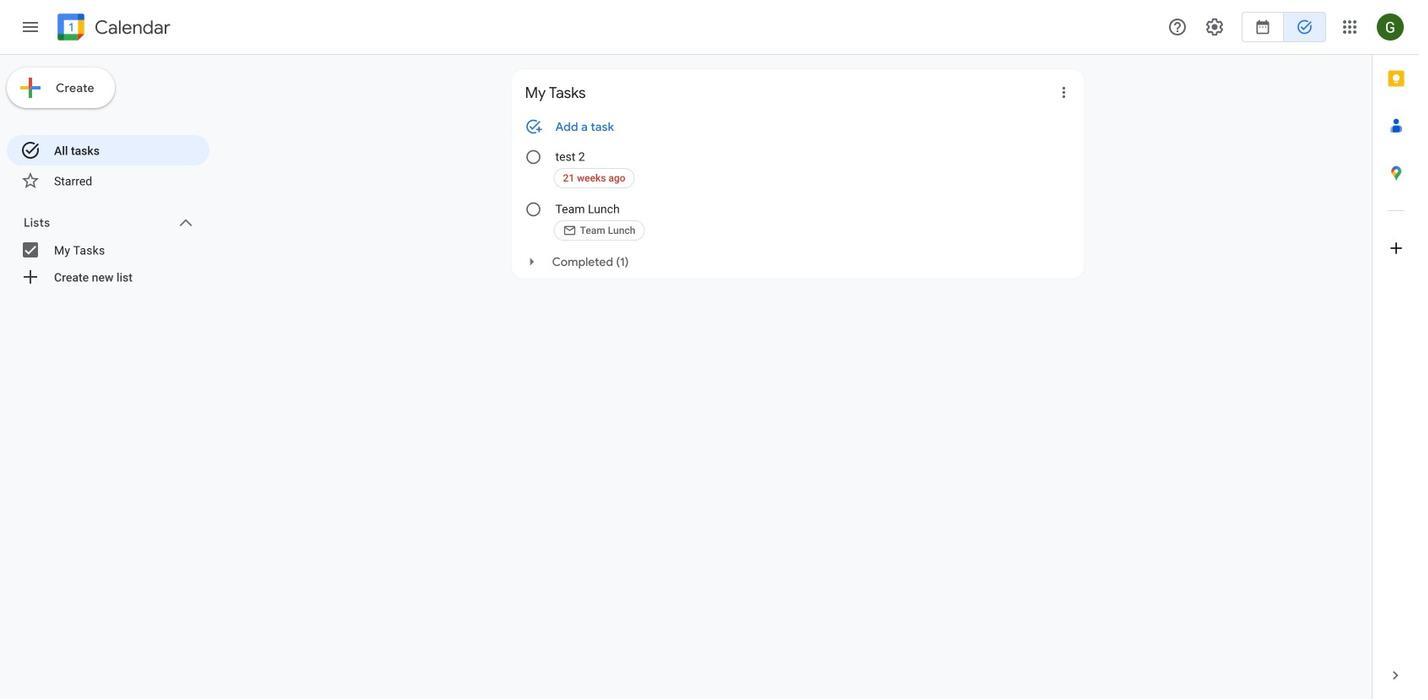Task type: locate. For each thing, give the bounding box(es) containing it.
heading
[[91, 17, 171, 38]]

heading inside 'calendar' element
[[91, 17, 171, 38]]

tab list
[[1373, 55, 1420, 652]]

settings menu image
[[1205, 17, 1225, 37]]

support menu image
[[1168, 17, 1188, 37]]



Task type: describe. For each thing, give the bounding box(es) containing it.
calendar element
[[54, 10, 171, 47]]

tasks sidebar image
[[20, 17, 41, 37]]



Task type: vqa. For each thing, say whether or not it's contained in the screenshot.
calendar element
yes



